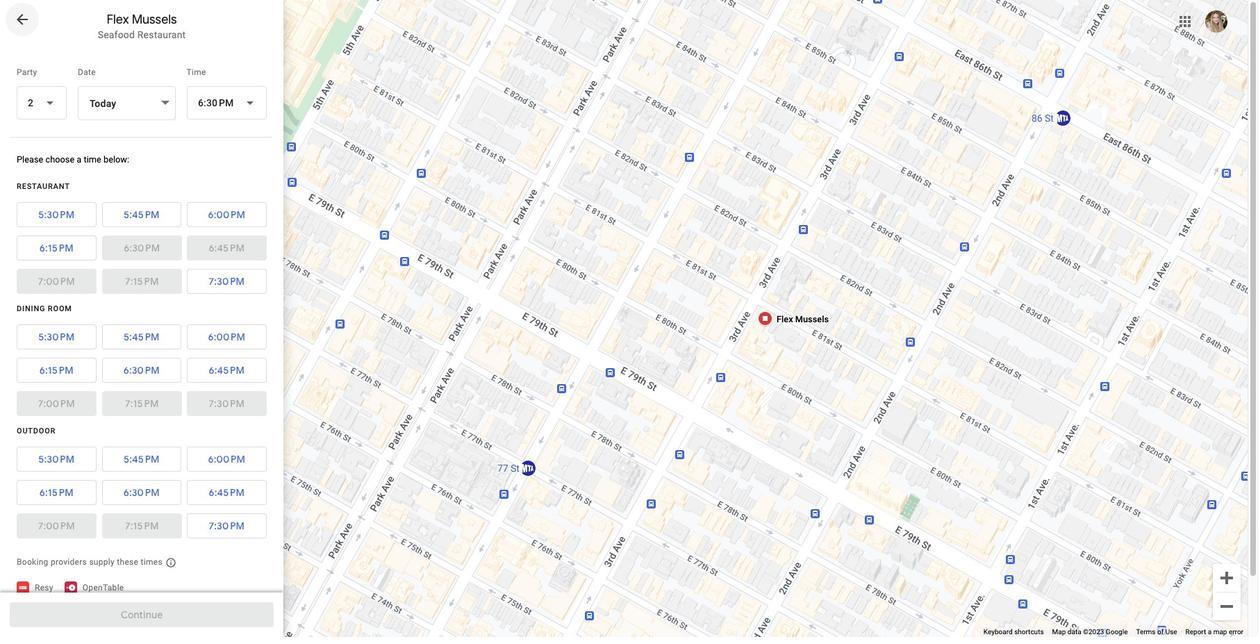 Task type: locate. For each thing, give the bounding box(es) containing it.
6:45 pm button for dining room
[[187, 354, 267, 387]]

©2023
[[1083, 628, 1104, 636]]

flex inside flex mussels seafood restaurant
[[107, 12, 129, 27]]

continue button
[[10, 602, 274, 627]]

2 5:45 pm button from the top
[[102, 321, 181, 354]]

7:00 pm for outdoor
[[38, 520, 75, 532]]

1 vertical spatial 6:00 pm
[[208, 331, 245, 343]]

1 6:30 pm from the top
[[124, 242, 160, 255]]

5:45 pm button for outdoor
[[102, 443, 181, 476]]

7:00 pm up providers
[[38, 520, 75, 532]]

restaurant down flex mussels heading
[[137, 29, 186, 40]]

7:15 pm
[[125, 275, 158, 288], [125, 398, 158, 410], [125, 520, 158, 532]]

1 vertical spatial restaurant
[[17, 182, 70, 191]]

5:30 pm down room
[[38, 331, 75, 343]]

0 vertical spatial a
[[77, 154, 82, 165]]

5:45 pm
[[124, 209, 160, 221], [124, 331, 160, 343], [124, 453, 160, 466]]

0 vertical spatial flex
[[107, 12, 129, 27]]

7:00 pm button up providers
[[17, 514, 96, 539]]

7:30 pm button for outdoor
[[187, 510, 267, 543]]

5:30 pm button down room
[[17, 321, 96, 354]]

1 vertical spatial 6:45 pm
[[209, 364, 245, 377]]

times
[[141, 557, 163, 567]]

5:30 pm button down outdoor
[[17, 443, 96, 476]]

6:15 pm button for dining room
[[17, 354, 96, 387]]

6:45 pm
[[209, 242, 245, 255], [209, 364, 245, 377], [209, 487, 245, 499]]

6:15 pm button down outdoor
[[17, 476, 96, 510]]

5:30 pm button down choose
[[17, 198, 96, 232]]

0 horizontal spatial flex
[[107, 12, 129, 27]]

2 7:00 pm from the top
[[38, 398, 75, 410]]

6:30 pm
[[124, 242, 160, 255], [124, 364, 160, 377], [124, 487, 160, 499]]

3 6:30 pm button from the top
[[102, 476, 181, 510]]

1 vertical spatial 7:15 pm
[[125, 398, 158, 410]]

1 horizontal spatial flex
[[777, 313, 793, 324]]

time
[[84, 154, 101, 165]]

1 vertical spatial 5:30 pm button
[[17, 321, 96, 354]]

1 7:00 pm from the top
[[38, 275, 75, 288]]

0 vertical spatial mussels
[[132, 12, 177, 27]]

2 7:30 pm from the top
[[209, 398, 245, 410]]

2 vertical spatial 7:15 pm
[[125, 520, 158, 532]]

restaurant inside flex mussels seafood restaurant
[[137, 29, 186, 40]]

2 vertical spatial 6:00 pm
[[208, 453, 245, 466]]

2 6:45 pm from the top
[[209, 364, 245, 377]]

6:00 pm for outdoor
[[208, 453, 245, 466]]

6:15 pm button up room
[[17, 232, 96, 265]]

7:00 pm up room
[[38, 275, 75, 288]]

6:15 pm for restaurant
[[39, 242, 73, 255]]

opentable image
[[64, 582, 77, 594]]

2 vertical spatial 6:30 pm
[[124, 487, 160, 499]]

0 vertical spatial 6:45 pm button
[[187, 236, 267, 261]]

restaurant
[[137, 29, 186, 40], [17, 182, 70, 191]]

keyboard shortcuts button
[[984, 627, 1044, 637]]

0 vertical spatial 7:00 pm
[[38, 275, 75, 288]]

outdoor
[[17, 427, 56, 436]]

6:15 pm down room
[[39, 364, 73, 377]]

dining
[[17, 305, 45, 314]]

error
[[1229, 628, 1244, 636]]

6:30 pm button for outdoor
[[102, 476, 181, 510]]

2 vertical spatial 6:30 pm button
[[102, 476, 181, 510]]

3 5:45 pm button from the top
[[102, 443, 181, 476]]

7:00 pm button up outdoor
[[17, 391, 96, 416]]

report
[[1186, 628, 1206, 636]]

2 6:00 pm button from the top
[[187, 321, 267, 354]]

1 7:15 pm button from the top
[[102, 269, 181, 294]]

3 7:15 pm button from the top
[[102, 514, 181, 539]]

1 vertical spatial 7:00 pm button
[[17, 391, 96, 416]]

2 vertical spatial 6:15 pm
[[39, 487, 73, 499]]

0 horizontal spatial mussels
[[132, 12, 177, 27]]

2 6:15 pm button from the top
[[17, 354, 96, 387]]

6:30 pm for outdoor
[[124, 487, 160, 499]]

6:00 pm button
[[187, 198, 267, 232], [187, 321, 267, 354], [187, 443, 267, 476]]

2 7:30 pm button from the top
[[187, 391, 267, 416]]

5:30 pm down outdoor
[[38, 453, 75, 466]]

1 vertical spatial 6:30 pm
[[124, 364, 160, 377]]

7:15 pm button
[[102, 269, 181, 294], [102, 391, 181, 416], [102, 514, 181, 539]]

2 vertical spatial 7:30 pm
[[209, 520, 245, 532]]

mussels for flex mussels
[[795, 313, 829, 324]]

1 7:30 pm button from the top
[[187, 265, 267, 298]]

0 vertical spatial 7:00 pm button
[[17, 269, 96, 294]]

7:30 pm
[[209, 275, 245, 288], [209, 398, 245, 410], [209, 520, 245, 532]]

1 5:30 pm button from the top
[[17, 198, 96, 232]]

2 vertical spatial 7:15 pm button
[[102, 514, 181, 539]]

2 vertical spatial 6:45 pm
[[209, 487, 245, 499]]

2 vertical spatial 7:30 pm button
[[187, 510, 267, 543]]

0 horizontal spatial a
[[77, 154, 82, 165]]

1 vertical spatial 6:45 pm button
[[187, 354, 267, 387]]

3 6:45 pm from the top
[[209, 487, 245, 499]]

6:15 pm button
[[17, 232, 96, 265], [17, 354, 96, 387], [17, 476, 96, 510]]

1 horizontal spatial a
[[1208, 628, 1212, 636]]

6:30 pm for dining room
[[124, 364, 160, 377]]

3 6:30 pm from the top
[[124, 487, 160, 499]]

1 7:30 pm from the top
[[209, 275, 245, 288]]

0 vertical spatial restaurant
[[137, 29, 186, 40]]

1 5:45 pm from the top
[[124, 209, 160, 221]]

2 7:15 pm button from the top
[[102, 391, 181, 416]]

restaurant down 'please'
[[17, 182, 70, 191]]

6:45 pm button
[[187, 236, 267, 261], [187, 354, 267, 387], [187, 476, 267, 510]]

1 horizontal spatial restaurant
[[137, 29, 186, 40]]

3 6:15 pm from the top
[[39, 487, 73, 499]]

0 vertical spatial 6:30 pm
[[124, 242, 160, 255]]

1 vertical spatial 6:15 pm
[[39, 364, 73, 377]]

6:15 pm down outdoor
[[39, 487, 73, 499]]

3 7:00 pm button from the top
[[17, 514, 96, 539]]

5:30 pm
[[38, 209, 75, 221], [38, 331, 75, 343], [38, 453, 75, 466]]

1 vertical spatial mussels
[[795, 313, 829, 324]]

map data ©2023 google
[[1052, 628, 1128, 636]]

1 6:30 pm button from the top
[[102, 236, 181, 261]]

1 vertical spatial 5:30 pm
[[38, 331, 75, 343]]

6:30 pm button
[[102, 236, 181, 261], [102, 354, 181, 387], [102, 476, 181, 510]]

2 5:45 pm from the top
[[124, 331, 160, 343]]

0 vertical spatial 7:30 pm button
[[187, 265, 267, 298]]

2 vertical spatial 7:00 pm button
[[17, 514, 96, 539]]

1 7:00 pm button from the top
[[17, 269, 96, 294]]

1 vertical spatial flex
[[777, 313, 793, 324]]

3 7:00 pm from the top
[[38, 520, 75, 532]]

7:30 pm button
[[187, 265, 267, 298], [187, 391, 267, 416], [187, 510, 267, 543]]

1 horizontal spatial mussels
[[795, 313, 829, 324]]

7:00 pm button for dining room
[[17, 391, 96, 416]]

5:45 pm button for restaurant
[[102, 198, 181, 232]]

3 5:30 pm from the top
[[38, 453, 75, 466]]

flex inside map region
[[777, 313, 793, 324]]

0 vertical spatial 6:30 pm button
[[102, 236, 181, 261]]

flex for flex mussels
[[777, 313, 793, 324]]

mussels
[[132, 12, 177, 27], [795, 313, 829, 324]]

1 5:30 pm from the top
[[38, 209, 75, 221]]

2 vertical spatial 6:45 pm button
[[187, 476, 267, 510]]

3 7:15 pm from the top
[[125, 520, 158, 532]]

keyboard
[[984, 628, 1013, 636]]

a left 'time'
[[77, 154, 82, 165]]

0 vertical spatial 5:30 pm
[[38, 209, 75, 221]]

5:30 pm button
[[17, 198, 96, 232], [17, 321, 96, 354], [17, 443, 96, 476]]

2 6:00 pm from the top
[[208, 331, 245, 343]]

2 6:30 pm from the top
[[124, 364, 160, 377]]

0 vertical spatial 6:15 pm
[[39, 242, 73, 255]]

1 6:15 pm from the top
[[39, 242, 73, 255]]

0 horizontal spatial restaurant
[[17, 182, 70, 191]]

1 6:00 pm from the top
[[208, 209, 245, 221]]

room
[[48, 305, 72, 314]]

6:15 pm button down room
[[17, 354, 96, 387]]

0 vertical spatial 6:45 pm
[[209, 242, 245, 255]]

1 vertical spatial 7:00 pm
[[38, 398, 75, 410]]

7:00 pm button up room
[[17, 269, 96, 294]]

1 vertical spatial 7:15 pm button
[[102, 391, 181, 416]]

7:15 pm button for outdoor
[[102, 514, 181, 539]]

7:00 pm button for outdoor
[[17, 514, 96, 539]]

date
[[78, 67, 96, 77]]

1 vertical spatial 6:15 pm button
[[17, 354, 96, 387]]

7:00 pm button
[[17, 269, 96, 294], [17, 391, 96, 416], [17, 514, 96, 539]]

3 6:00 pm button from the top
[[187, 443, 267, 476]]

2 7:15 pm from the top
[[125, 398, 158, 410]]

2 6:30 pm button from the top
[[102, 354, 181, 387]]

6:00 pm
[[208, 209, 245, 221], [208, 331, 245, 343], [208, 453, 245, 466]]

3 7:30 pm button from the top
[[187, 510, 267, 543]]

6:15 pm
[[39, 242, 73, 255], [39, 364, 73, 377], [39, 487, 73, 499]]

7:00 pm up outdoor
[[38, 398, 75, 410]]

today
[[90, 98, 116, 109]]

3 6:00 pm from the top
[[208, 453, 245, 466]]

1 6:15 pm button from the top
[[17, 232, 96, 265]]

5:30 pm button for outdoor
[[17, 443, 96, 476]]

2 vertical spatial 7:00 pm
[[38, 520, 75, 532]]

flex
[[107, 12, 129, 27], [777, 313, 793, 324]]

7:00 pm
[[38, 275, 75, 288], [38, 398, 75, 410], [38, 520, 75, 532]]

1 vertical spatial 6:30 pm button
[[102, 354, 181, 387]]

terms of use
[[1136, 628, 1177, 636]]

2 6:45 pm button from the top
[[187, 354, 267, 387]]

3 7:30 pm from the top
[[209, 520, 245, 532]]

1 vertical spatial 7:30 pm button
[[187, 391, 267, 416]]

2 7:00 pm button from the top
[[17, 391, 96, 416]]

0 vertical spatial 6:15 pm button
[[17, 232, 96, 265]]

6:15 pm button for outdoor
[[17, 476, 96, 510]]

2 vertical spatial 5:30 pm
[[38, 453, 75, 466]]

5:30 pm for dining room
[[38, 331, 75, 343]]

2 5:30 pm from the top
[[38, 331, 75, 343]]

a
[[77, 154, 82, 165], [1208, 628, 1212, 636]]

0 vertical spatial 6:00 pm button
[[187, 198, 267, 232]]

5:45 pm for dining room
[[124, 331, 160, 343]]

mussels inside map region
[[795, 313, 829, 324]]

7:15 pm for restaurant
[[125, 275, 158, 288]]

1 5:45 pm button from the top
[[102, 198, 181, 232]]

0 vertical spatial 7:15 pm button
[[102, 269, 181, 294]]

0 vertical spatial 5:45 pm button
[[102, 198, 181, 232]]

7:00 pm for restaurant
[[38, 275, 75, 288]]

1 7:15 pm from the top
[[125, 275, 158, 288]]

5:45 pm for restaurant
[[124, 209, 160, 221]]

1 vertical spatial 6:00 pm button
[[187, 321, 267, 354]]

0 vertical spatial 6:00 pm
[[208, 209, 245, 221]]

5:30 pm down choose
[[38, 209, 75, 221]]

mussels inside flex mussels seafood restaurant
[[132, 12, 177, 27]]

below:
[[103, 154, 129, 165]]

5:45 pm button
[[102, 198, 181, 232], [102, 321, 181, 354], [102, 443, 181, 476]]

0 vertical spatial 7:30 pm
[[209, 275, 245, 288]]

2 vertical spatial 5:30 pm button
[[17, 443, 96, 476]]

3 5:30 pm button from the top
[[17, 443, 96, 476]]

1 vertical spatial 7:30 pm
[[209, 398, 245, 410]]

2 vertical spatial 6:00 pm button
[[187, 443, 267, 476]]

flex mussels heading
[[0, 11, 283, 28]]

1 vertical spatial 5:45 pm
[[124, 331, 160, 343]]

6:30 pm button for dining room
[[102, 354, 181, 387]]

2 vertical spatial 6:15 pm button
[[17, 476, 96, 510]]

6:45 pm button for outdoor
[[187, 476, 267, 510]]

2 vertical spatial 5:45 pm
[[124, 453, 160, 466]]

6:15 pm up room
[[39, 242, 73, 255]]

seafood
[[98, 29, 135, 40]]

3 6:45 pm button from the top
[[187, 476, 267, 510]]

0 vertical spatial 5:30 pm button
[[17, 198, 96, 232]]

6:00 pm button for outdoor
[[187, 443, 267, 476]]

please
[[17, 154, 43, 165]]

6:00 pm for dining room
[[208, 331, 245, 343]]

None field
[[17, 86, 67, 120], [187, 86, 267, 120], [17, 86, 67, 120], [187, 86, 267, 120]]

2 6:15 pm from the top
[[39, 364, 73, 377]]

providers
[[51, 557, 87, 567]]

2 vertical spatial 5:45 pm button
[[102, 443, 181, 476]]

3 5:45 pm from the top
[[124, 453, 160, 466]]

2 5:30 pm button from the top
[[17, 321, 96, 354]]

a left map
[[1208, 628, 1212, 636]]

7:30 pm for restaurant
[[209, 275, 245, 288]]

1 vertical spatial 5:45 pm button
[[102, 321, 181, 354]]

1 6:00 pm button from the top
[[187, 198, 267, 232]]

opentable
[[83, 583, 124, 593]]

3 6:15 pm button from the top
[[17, 476, 96, 510]]

0 vertical spatial 5:45 pm
[[124, 209, 160, 221]]

7:15 pm for dining room
[[125, 398, 158, 410]]

0 vertical spatial 7:15 pm
[[125, 275, 158, 288]]



Task type: describe. For each thing, give the bounding box(es) containing it.
terms
[[1136, 628, 1156, 636]]

map region
[[164, 0, 1258, 637]]

6:45 pm for outdoor
[[209, 487, 245, 499]]

7:00 pm button for restaurant
[[17, 269, 96, 294]]

7:15 pm button for dining room
[[102, 391, 181, 416]]

about these providers image
[[165, 557, 176, 568]]

6:45 pm for dining room
[[209, 364, 245, 377]]

terms of use link
[[1136, 628, 1177, 636]]

7:00 pm for dining room
[[38, 398, 75, 410]]

5:30 pm for restaurant
[[38, 209, 75, 221]]

map
[[1052, 628, 1066, 636]]

flex for flex mussels seafood restaurant
[[107, 12, 129, 27]]

continue
[[121, 609, 163, 621]]

7:30 pm button for restaurant
[[187, 265, 267, 298]]

1 6:45 pm button from the top
[[187, 236, 267, 261]]

shortcuts
[[1015, 628, 1044, 636]]

7:15 pm button for restaurant
[[102, 269, 181, 294]]

5:45 pm for outdoor
[[124, 453, 160, 466]]

5:30 pm button for dining room
[[17, 321, 96, 354]]

6:15 pm for dining room
[[39, 364, 73, 377]]

1 vertical spatial a
[[1208, 628, 1212, 636]]

keyboard shortcuts
[[984, 628, 1044, 636]]

please choose a time below:
[[17, 154, 129, 165]]

5:30 pm button for restaurant
[[17, 198, 96, 232]]

google
[[1106, 628, 1128, 636]]

6:00 pm button for restaurant
[[187, 198, 267, 232]]

report a map error
[[1186, 628, 1244, 636]]

6:15 pm for outdoor
[[39, 487, 73, 499]]

data
[[1068, 628, 1082, 636]]

of
[[1158, 628, 1164, 636]]

flex mussels seafood restaurant
[[98, 12, 186, 40]]

5:30 pm for outdoor
[[38, 453, 75, 466]]

supply
[[89, 557, 115, 567]]

use
[[1166, 628, 1177, 636]]

today button
[[78, 86, 175, 120]]

mussels for flex mussels seafood restaurant
[[132, 12, 177, 27]]

booking
[[17, 557, 48, 567]]

google account: michelle dermenjian  
(michelle.dermenjian@adept.ai) image
[[1206, 10, 1228, 33]]

these
[[117, 557, 138, 567]]

resy
[[35, 583, 53, 593]]

booking providers supply these times
[[17, 557, 163, 567]]

6:00 pm for restaurant
[[208, 209, 245, 221]]

7:15 pm for outdoor
[[125, 520, 158, 532]]

6:00 pm button for dining room
[[187, 321, 267, 354]]

7:30 pm for outdoor
[[209, 520, 245, 532]]

flex mussels
[[777, 313, 829, 324]]

resy image
[[17, 582, 29, 594]]

1 6:45 pm from the top
[[209, 242, 245, 255]]

5:45 pm button for dining room
[[102, 321, 181, 354]]

party
[[17, 67, 37, 77]]

6:15 pm button for restaurant
[[17, 232, 96, 265]]

dining room
[[17, 305, 72, 314]]

back image
[[14, 11, 31, 28]]

report a map error link
[[1186, 628, 1244, 636]]

map
[[1214, 628, 1227, 636]]

time
[[187, 67, 206, 77]]

choose
[[45, 154, 74, 165]]



Task type: vqa. For each thing, say whether or not it's contained in the screenshot.
the middle 6:30 PM
yes



